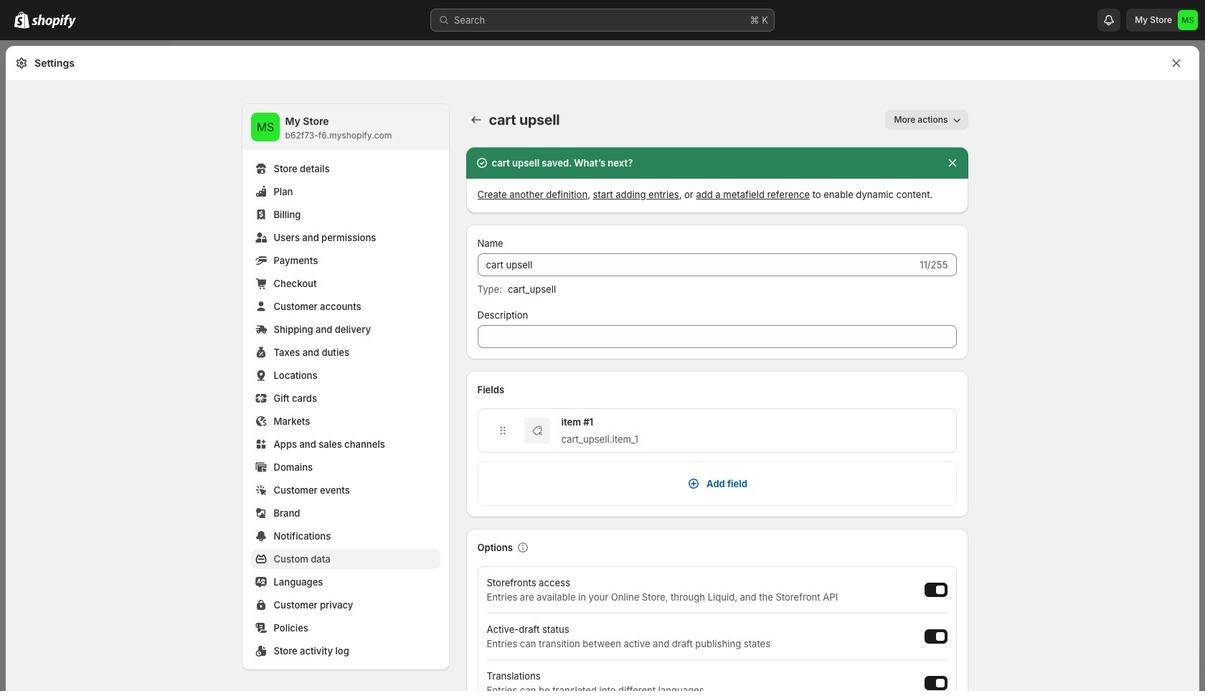 Task type: locate. For each thing, give the bounding box(es) containing it.
my store image
[[1179, 10, 1199, 30], [251, 113, 280, 141]]

0 vertical spatial my store image
[[1179, 10, 1199, 30]]

shopify image
[[14, 11, 29, 29]]

Examples: Cart upsell, Fabric colors, Product bundle text field
[[478, 253, 917, 276]]

1 horizontal spatial my store image
[[1179, 10, 1199, 30]]

0 horizontal spatial my store image
[[251, 113, 280, 141]]

none text field inside settings 'dialog'
[[478, 325, 957, 348]]

shop settings menu element
[[242, 104, 449, 670]]

toggle translations image
[[936, 679, 945, 688]]

1 vertical spatial my store image
[[251, 113, 280, 141]]

None text field
[[478, 325, 957, 348]]

settings dialog
[[6, 46, 1200, 691]]



Task type: vqa. For each thing, say whether or not it's contained in the screenshot.
My Store icon
yes



Task type: describe. For each thing, give the bounding box(es) containing it.
my store image inside the shop settings menu element
[[251, 113, 280, 141]]

shopify image
[[32, 14, 76, 29]]



